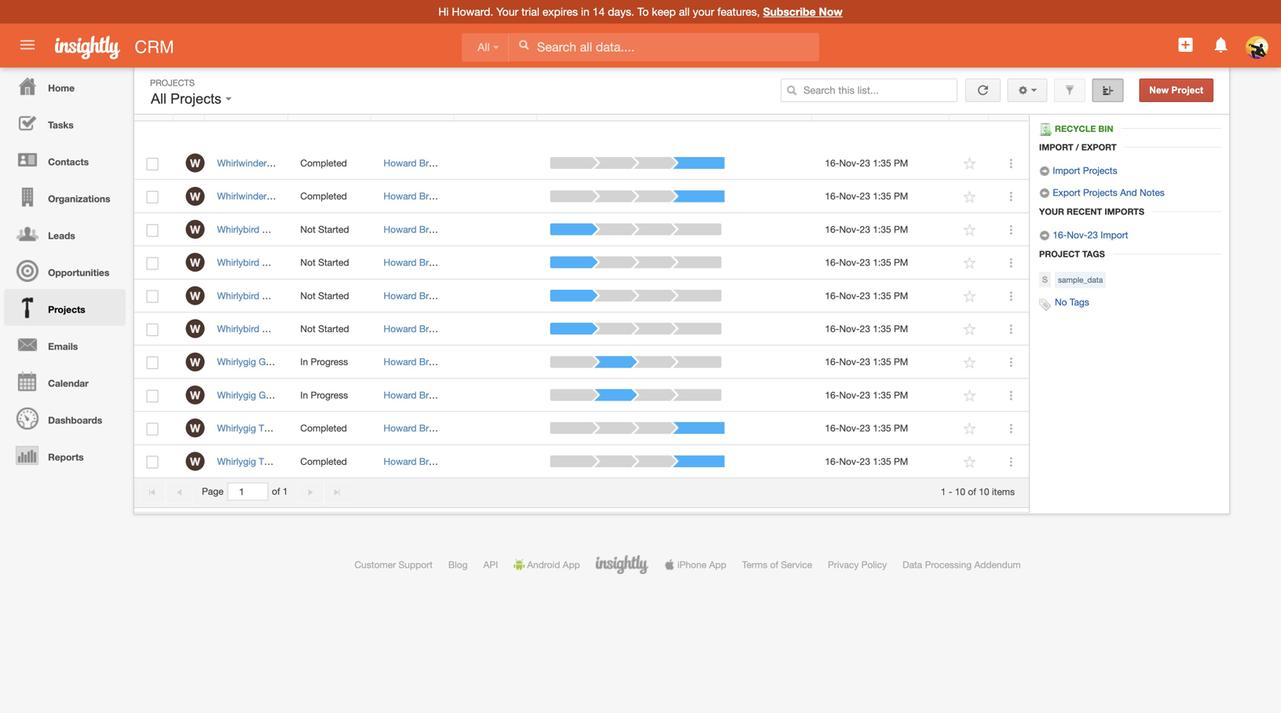 Task type: vqa. For each thing, say whether or not it's contained in the screenshot.
3rd W from the top of the row group containing W
yes



Task type: describe. For each thing, give the bounding box(es) containing it.
whirlybird x250 - warbucks industries - carlos smith
[[217, 323, 442, 334]]

started for systems
[[318, 290, 349, 301]]

lane
[[405, 356, 426, 367]]

x250 for cyberdyne
[[262, 290, 284, 301]]

projects for import projects
[[1083, 165, 1118, 176]]

howard for miyazaki
[[384, 456, 417, 467]]

16- for nicole
[[825, 290, 839, 301]]

dashboards
[[48, 415, 102, 426]]

trading
[[332, 423, 363, 434]]

t920 for nakatomi
[[259, 423, 280, 434]]

whirlygig for whirlygig g250 - oceanic airlines - mark sakda
[[217, 390, 256, 401]]

organizations
[[48, 193, 110, 204]]

whirlybird for whirlybird g950 - sirius corp. - tina martin
[[217, 257, 259, 268]]

dashboards link
[[4, 400, 126, 437]]

industries for roger
[[344, 191, 386, 202]]

in for jakubowski
[[300, 356, 308, 367]]

3 brown from the top
[[419, 224, 447, 235]]

3 cell from the top
[[455, 213, 538, 246]]

- up whirlwinder x520 - warbucks industries - roger mills at left
[[293, 158, 297, 169]]

not started cell for -
[[288, 213, 372, 246]]

projects up emails link at the left
[[48, 304, 85, 315]]

project for project tags
[[1039, 249, 1080, 259]]

whirlybird for whirlybird x250 - cyberdyne systems corp. - nicole gomez
[[217, 290, 259, 301]]

- left nakatomi
[[282, 423, 286, 434]]

not for globex
[[300, 224, 316, 235]]

blog
[[448, 559, 468, 570]]

- left samantha
[[392, 423, 395, 434]]

- left nicole
[[406, 290, 410, 301]]

api link
[[483, 559, 498, 570]]

1:35 for lane
[[873, 356, 891, 367]]

import / export
[[1039, 142, 1117, 152]]

howard for sakda
[[384, 390, 417, 401]]

reports link
[[4, 437, 126, 474]]

0 vertical spatial corp.
[[320, 257, 343, 268]]

cell for mills
[[455, 180, 538, 213]]

g950 for globex
[[262, 224, 285, 235]]

2 10 from the left
[[979, 486, 989, 497]]

nov- for allen
[[839, 158, 860, 169]]

1 follow image from the top
[[963, 223, 978, 238]]

23 for samantha
[[860, 423, 870, 434]]

addendum
[[974, 559, 1021, 570]]

systems
[[341, 290, 377, 301]]

w link for whirlybird x250 - warbucks industries - carlos smith
[[186, 319, 205, 338]]

whirlygig for whirlygig t920 - nakatomi trading corp. - samantha wright
[[217, 423, 256, 434]]

cell for lane
[[455, 346, 538, 379]]

airlines for completed
[[337, 158, 368, 169]]

not started cell for industries
[[288, 313, 372, 346]]

terms
[[742, 559, 768, 570]]

whirlygig g250 - oceanic airlines - mark sakda
[[217, 390, 418, 401]]

g250 for jakubowski
[[259, 356, 282, 367]]

no
[[1055, 297, 1067, 308]]

1 horizontal spatial of
[[770, 559, 778, 570]]

lee
[[360, 224, 376, 235]]

10 w row from the top
[[134, 445, 1029, 478]]

whirlwinder x520 - warbucks industries - roger mills link
[[217, 191, 450, 202]]

- left wayne
[[377, 456, 381, 467]]

whirlwinder x520 - warbucks industries - roger mills
[[217, 191, 442, 202]]

mark
[[367, 390, 389, 401]]

howard.
[[452, 5, 493, 18]]

data
[[903, 559, 922, 570]]

not started cell for corp.
[[288, 246, 372, 279]]

16-nov-23 1:35 pm cell for samantha
[[813, 412, 951, 445]]

16-nov-23 1:35 pm for samantha
[[825, 423, 908, 434]]

0 horizontal spatial of
[[272, 486, 280, 497]]

pm for miyazaki
[[894, 456, 908, 467]]

cog image
[[1018, 85, 1029, 96]]

16- for samantha
[[825, 423, 839, 434]]

industries for wayne
[[333, 456, 375, 467]]

api
[[483, 559, 498, 570]]

16- for martin
[[825, 257, 839, 268]]

your recent imports
[[1039, 207, 1145, 217]]

miyazaki
[[415, 456, 451, 467]]

2 1 from the left
[[941, 486, 946, 497]]

9 w row from the top
[[134, 412, 1029, 445]]

whirlybird g950 - sirius corp. - tina martin link
[[217, 257, 407, 268]]

white image
[[518, 39, 529, 50]]

howard brown link for nicole
[[384, 290, 447, 301]]

globex
[[294, 224, 324, 235]]

howard brown link for mills
[[384, 191, 447, 202]]

4 w row from the top
[[134, 246, 1029, 279]]

projects for export projects and notes
[[1083, 187, 1118, 198]]

2 w row from the top
[[134, 180, 1029, 213]]

oceanic for in progress
[[290, 390, 325, 401]]

howard brown for samantha
[[384, 423, 447, 434]]

t920 for warbucks
[[259, 456, 280, 467]]

recycle
[[1055, 124, 1096, 134]]

23 for nicole
[[860, 290, 870, 301]]

corp. for systems
[[380, 290, 403, 301]]

reports
[[48, 452, 84, 463]]

recent
[[1067, 207, 1102, 217]]

3 howard from the top
[[384, 224, 417, 235]]

import for import projects
[[1053, 165, 1081, 176]]

- left mark
[[361, 390, 365, 401]]

jakubowski
[[290, 356, 340, 367]]

pm for martin
[[894, 257, 908, 268]]

whirlybird g950 - sirius corp. - tina martin
[[217, 257, 399, 268]]

1:35 for martin
[[873, 257, 891, 268]]

w link for whirlygig t920 - nakatomi trading corp. - samantha wright
[[186, 419, 205, 438]]

terms of service link
[[742, 559, 812, 570]]

1 - 10 of 10 items
[[941, 486, 1015, 497]]

howard brown for martin
[[384, 257, 447, 268]]

w link for whirlygig g250 - oceanic airlines - mark sakda
[[186, 386, 205, 405]]

whirlygig for whirlygig t920 - warbucks industries - wayne miyazaki
[[217, 456, 256, 467]]

23 inside 'link'
[[1088, 229, 1098, 240]]

16- for sakda
[[825, 390, 839, 401]]

- left sirius
[[288, 257, 291, 268]]

hi howard. your trial expires in 14 days. to keep all your features, subscribe now
[[438, 5, 843, 18]]

project created
[[824, 101, 895, 112]]

page
[[202, 486, 224, 497]]

project name
[[217, 101, 278, 112]]

8 w row from the top
[[134, 379, 1029, 412]]

oceanic for completed
[[300, 158, 334, 169]]

app for android app
[[563, 559, 580, 570]]

tags
[[1083, 249, 1105, 259]]

6 w row from the top
[[134, 313, 1029, 346]]

in progress for jakubowski
[[300, 356, 348, 367]]

howard for martin
[[384, 257, 417, 268]]

1 field
[[228, 483, 267, 500]]

w for whirlygig g250 - jakubowski llc - barbara lane
[[190, 356, 200, 369]]

whirlybird x250 - cyberdyne systems corp. - nicole gomez link
[[217, 290, 479, 301]]

customer support
[[355, 559, 433, 570]]

privacy
[[828, 559, 859, 570]]

16-nov-23 1:35 pm for martin
[[825, 257, 908, 268]]

- up whirlygig g250 - jakubowski llc - barbara lane on the left
[[286, 323, 290, 334]]

bin
[[1099, 124, 1114, 134]]

16-nov-23 1:35 pm for allen
[[825, 158, 908, 169]]

23 for lane
[[860, 356, 870, 367]]

16- for lane
[[825, 356, 839, 367]]

follow image for lane
[[963, 355, 978, 370]]

whirlwinder for whirlwinder x520 - oceanic airlines - cynthia allen
[[217, 158, 267, 169]]

data processing addendum
[[903, 559, 1021, 570]]

16- for mills
[[825, 191, 839, 202]]

3 16-nov-23 1:35 pm from the top
[[825, 224, 908, 235]]

imports
[[1105, 207, 1145, 217]]

0 vertical spatial your
[[497, 5, 519, 18]]

import inside 16-nov-23 import 'link'
[[1101, 229, 1128, 240]]

- left items
[[949, 486, 952, 497]]

follow image for allen
[[963, 156, 978, 171]]

started for -
[[318, 224, 349, 235]]

howard brown for mills
[[384, 191, 447, 202]]

smith
[[417, 323, 442, 334]]

1 w row from the top
[[134, 147, 1029, 180]]

pm for smith
[[894, 323, 908, 334]]

completed for wayne
[[300, 456, 347, 467]]

created
[[859, 101, 895, 112]]

1 1 from the left
[[283, 486, 288, 497]]

1 10 from the left
[[955, 486, 966, 497]]

home
[[48, 82, 75, 93]]

1:35 for smith
[[873, 323, 891, 334]]

Search this list... text field
[[781, 79, 958, 102]]

tasks link
[[4, 104, 126, 141]]

navigation containing home
[[0, 68, 126, 474]]

7 w row from the top
[[134, 346, 1029, 379]]

16-nov-23 1:35 pm cell for martin
[[813, 246, 951, 279]]

data processing addendum link
[[903, 559, 1021, 570]]

howard brown link for smith
[[384, 323, 447, 334]]

pm for mills
[[894, 191, 908, 202]]

whirlygig t920 - nakatomi trading corp. - samantha wright
[[217, 423, 471, 434]]

projects link
[[4, 289, 126, 326]]

whirlygig t920 - nakatomi trading corp. - samantha wright link
[[217, 423, 479, 434]]

g950 for sirius
[[262, 257, 285, 268]]

mills
[[423, 191, 442, 202]]

whirlwinder x520 - oceanic airlines - cynthia allen
[[217, 158, 432, 169]]

albert
[[333, 224, 358, 235]]

refresh list image
[[976, 85, 991, 95]]

emails
[[48, 341, 78, 352]]

- left albert
[[327, 224, 330, 235]]

brown for miyazaki
[[419, 456, 447, 467]]

completed for cynthia
[[300, 158, 347, 169]]

- right llc on the left of the page
[[363, 356, 367, 367]]

blog link
[[448, 559, 468, 570]]

and
[[1120, 187, 1137, 198]]

progress for jakubowski
[[311, 356, 348, 367]]

whirlygig g250 - jakubowski llc - barbara lane
[[217, 356, 426, 367]]

howard brown link for sakda
[[384, 390, 447, 401]]

tasks
[[48, 119, 74, 130]]

circle arrow left image
[[1039, 188, 1050, 199]]

whirlwinder x520 - oceanic airlines - cynthia allen link
[[217, 158, 440, 169]]

23 for allen
[[860, 158, 870, 169]]

whirlygig for whirlygig g250 - jakubowski llc - barbara lane
[[217, 356, 256, 367]]

3 w row from the top
[[134, 213, 1029, 246]]

circle arrow right image for import projects
[[1039, 166, 1050, 177]]

all
[[679, 5, 690, 18]]

notes
[[1140, 187, 1165, 198]]

sirius
[[294, 257, 317, 268]]

w link for whirlybird x250 - cyberdyne systems corp. - nicole gomez
[[186, 286, 205, 305]]

w for whirlybird x250 - cyberdyne systems corp. - nicole gomez
[[190, 289, 200, 302]]

project right new
[[1172, 85, 1204, 95]]

in progress cell for jakubowski
[[288, 346, 372, 379]]

3 16-nov-23 1:35 pm cell from the top
[[813, 213, 951, 246]]

policy
[[862, 559, 887, 570]]

no tags
[[1055, 297, 1089, 308]]

- left tina
[[346, 257, 350, 268]]

customer
[[355, 559, 396, 570]]

3 howard brown link from the top
[[384, 224, 447, 235]]

w for whirlygig t920 - nakatomi trading corp. - samantha wright
[[190, 422, 200, 435]]

- down whirlygig g250 - jakubowski llc - barbara lane on the left
[[284, 390, 288, 401]]

s
[[1042, 275, 1048, 285]]

nov- for samantha
[[839, 423, 860, 434]]

privacy policy link
[[828, 559, 887, 570]]

nakatomi
[[289, 423, 329, 434]]

export projects and notes
[[1050, 187, 1165, 198]]



Task type: locate. For each thing, give the bounding box(es) containing it.
9 howard brown from the top
[[384, 423, 447, 434]]

brown down allen
[[419, 191, 447, 202]]

industries
[[344, 191, 386, 202], [337, 323, 378, 334], [333, 456, 375, 467]]

6 howard brown link from the top
[[384, 323, 447, 334]]

sample_data link
[[1055, 272, 1106, 288]]

- left cynthia
[[370, 158, 374, 169]]

not down the cyberdyne at the top of page
[[300, 323, 316, 334]]

android app link
[[514, 559, 580, 570]]

pm for allen
[[894, 158, 908, 169]]

2 whirlybird from the top
[[217, 257, 259, 268]]

roger
[[395, 191, 420, 202]]

howard brown link up nicole
[[384, 257, 447, 268]]

4 follow image from the top
[[963, 355, 978, 370]]

16-nov-23 1:35 pm cell for miyazaki
[[813, 445, 951, 478]]

7 1:35 from the top
[[873, 356, 891, 367]]

project left the created
[[824, 101, 856, 112]]

2 vertical spatial industries
[[333, 456, 375, 467]]

all for all projects
[[151, 91, 167, 107]]

brown
[[419, 158, 447, 169], [419, 191, 447, 202], [419, 224, 447, 235], [419, 257, 447, 268], [419, 290, 447, 301], [419, 323, 447, 334], [419, 356, 447, 367], [419, 390, 447, 401], [419, 423, 447, 434], [419, 456, 447, 467]]

howard brown link up sakda
[[384, 356, 447, 367]]

started left tina
[[318, 257, 349, 268]]

- left roger
[[388, 191, 392, 202]]

nov- for nicole
[[839, 290, 860, 301]]

4 w link from the top
[[186, 253, 205, 272]]

import for import / export
[[1039, 142, 1074, 152]]

6 brown from the top
[[419, 323, 447, 334]]

x520 down name
[[269, 158, 291, 169]]

16-nov-23 1:35 pm cell for mills
[[813, 180, 951, 213]]

projects up export projects and notes link
[[1083, 165, 1118, 176]]

all down howard.
[[478, 41, 490, 53]]

show sidebar image
[[1102, 85, 1113, 96]]

w for whirlybird g950 - sirius corp. - tina martin
[[190, 256, 200, 269]]

completed down nakatomi
[[300, 456, 347, 467]]

row containing project name
[[134, 92, 1028, 121]]

completed cell up whirlygig t920 - warbucks industries - wayne miyazaki
[[288, 412, 372, 445]]

whirlygig g250 - oceanic airlines - mark sakda link
[[217, 390, 426, 401]]

started for corp.
[[318, 257, 349, 268]]

service
[[781, 559, 812, 570]]

1 horizontal spatial 10
[[979, 486, 989, 497]]

wayne
[[384, 456, 412, 467]]

iphone
[[678, 559, 707, 570]]

started for industries
[[318, 323, 349, 334]]

customer support link
[[355, 559, 433, 570]]

3 whirlygig from the top
[[217, 423, 256, 434]]

howard brown down lane
[[384, 390, 447, 401]]

x250
[[262, 290, 284, 301], [262, 323, 284, 334]]

1 vertical spatial your
[[1039, 207, 1064, 217]]

1 vertical spatial whirlwinder
[[217, 191, 267, 202]]

completed cell for roger
[[288, 180, 372, 213]]

howard brown link down samantha
[[384, 456, 447, 467]]

import inside import projects link
[[1053, 165, 1081, 176]]

notifications image
[[1212, 35, 1231, 54]]

w for whirlwinder x520 - oceanic airlines - cynthia allen
[[190, 157, 200, 170]]

7 16-nov-23 1:35 pm cell from the top
[[813, 346, 951, 379]]

x250 up whirlygig g250 - jakubowski llc - barbara lane on the left
[[262, 323, 284, 334]]

started
[[318, 224, 349, 235], [318, 257, 349, 268], [318, 290, 349, 301], [318, 323, 349, 334]]

whirlwinder up "whirlybird g950 - globex - albert lee"
[[217, 191, 267, 202]]

9 pm from the top
[[894, 423, 908, 434]]

16-nov-23 1:35 pm cell for sakda
[[813, 379, 951, 412]]

5 w from the top
[[190, 289, 200, 302]]

1 horizontal spatial app
[[709, 559, 727, 570]]

9 w from the top
[[190, 422, 200, 435]]

4 pm from the top
[[894, 257, 908, 268]]

llc
[[343, 356, 360, 367]]

w link for whirlygig g250 - jakubowski llc - barbara lane
[[186, 353, 205, 371]]

1 vertical spatial airlines
[[328, 390, 358, 401]]

2 howard brown from the top
[[384, 191, 447, 202]]

contacts
[[48, 156, 89, 167]]

all inside all projects button
[[151, 91, 167, 107]]

nov- for miyazaki
[[839, 456, 860, 467]]

howard brown down allen
[[384, 191, 447, 202]]

wright
[[443, 423, 471, 434]]

9 1:35 from the top
[[873, 423, 891, 434]]

not for warbucks
[[300, 323, 316, 334]]

completed cell down whirlwinder x520 - oceanic airlines - cynthia allen link
[[288, 180, 372, 213]]

started up whirlygig g250 - jakubowski llc - barbara lane link
[[318, 323, 349, 334]]

g250 left jakubowski
[[259, 356, 282, 367]]

completed cell for -
[[288, 412, 372, 445]]

Search all data.... text field
[[510, 33, 819, 61]]

1 vertical spatial oceanic
[[290, 390, 325, 401]]

warbucks for x520
[[300, 191, 342, 202]]

16-nov-23 1:35 pm cell
[[813, 147, 951, 180], [813, 180, 951, 213], [813, 213, 951, 246], [813, 246, 951, 279], [813, 279, 951, 313], [813, 313, 951, 346], [813, 346, 951, 379], [813, 379, 951, 412], [813, 412, 951, 445], [813, 445, 951, 478]]

warbucks for t920
[[289, 456, 331, 467]]

0 vertical spatial progress
[[311, 356, 348, 367]]

whirlwinder for whirlwinder x520 - warbucks industries - roger mills
[[217, 191, 267, 202]]

airlines for in progress
[[328, 390, 358, 401]]

follow image for sakda
[[963, 388, 978, 403]]

whirlygig t920 - warbucks industries - wayne miyazaki
[[217, 456, 451, 467]]

brown for allen
[[419, 158, 447, 169]]

g950 left globex
[[262, 224, 285, 235]]

import projects link
[[1039, 165, 1118, 177]]

1 not started from the top
[[300, 224, 349, 235]]

howard up carlos
[[384, 290, 417, 301]]

industries for carlos
[[337, 323, 378, 334]]

whirlybird for whirlybird g950 - globex - albert lee
[[217, 224, 259, 235]]

import left /
[[1039, 142, 1074, 152]]

2 follow image from the top
[[963, 289, 978, 304]]

not started down whirlwinder x520 - warbucks industries - roger mills at left
[[300, 224, 349, 235]]

corp. right trading
[[365, 423, 389, 434]]

- left jakubowski
[[284, 356, 288, 367]]

not started for cyberdyne
[[300, 290, 349, 301]]

row
[[134, 92, 1028, 121]]

3 completed from the top
[[300, 423, 347, 434]]

1 x250 from the top
[[262, 290, 284, 301]]

home link
[[4, 68, 126, 104]]

0 horizontal spatial 10
[[955, 486, 966, 497]]

g950 left sirius
[[262, 257, 285, 268]]

2 vertical spatial warbucks
[[289, 456, 331, 467]]

follow image for miyazaki
[[963, 455, 978, 470]]

oceanic up whirlwinder x520 - warbucks industries - roger mills at left
[[300, 158, 334, 169]]

import
[[1039, 142, 1074, 152], [1053, 165, 1081, 176], [1101, 229, 1128, 240]]

4 howard brown from the top
[[384, 257, 447, 268]]

x520 up "whirlybird g950 - globex - albert lee"
[[269, 191, 291, 202]]

whirlybird x250 - cyberdyne systems corp. - nicole gomez
[[217, 290, 472, 301]]

follow image for samantha
[[963, 422, 978, 437]]

projects up all projects in the left of the page
[[150, 78, 195, 88]]

1 1:35 from the top
[[873, 158, 891, 169]]

howard brown link for miyazaki
[[384, 456, 447, 467]]

in progress cell down whirlybird x250 - warbucks industries - carlos smith
[[288, 346, 372, 379]]

no tags link
[[1055, 297, 1089, 308]]

0 vertical spatial airlines
[[337, 158, 368, 169]]

2 in progress from the top
[[300, 390, 348, 401]]

howard brown for lane
[[384, 356, 447, 367]]

0 vertical spatial g250
[[259, 356, 282, 367]]

16- for miyazaki
[[825, 456, 839, 467]]

of
[[272, 486, 280, 497], [968, 486, 976, 497], [770, 559, 778, 570]]

2 16-nov-23 1:35 pm from the top
[[825, 191, 908, 202]]

all
[[478, 41, 490, 53], [151, 91, 167, 107]]

1 in from the top
[[300, 356, 308, 367]]

follow image
[[963, 156, 978, 171], [963, 190, 978, 204], [963, 256, 978, 271], [963, 355, 978, 370]]

cynthia
[[377, 158, 409, 169]]

app for iphone app
[[709, 559, 727, 570]]

1 vertical spatial t920
[[259, 456, 280, 467]]

support
[[399, 559, 433, 570]]

1 vertical spatial in
[[300, 390, 308, 401]]

not started cell up whirlybird x250 - cyberdyne systems corp. - nicole gomez
[[288, 246, 372, 279]]

all for all
[[478, 41, 490, 53]]

1 vertical spatial import
[[1053, 165, 1081, 176]]

whirlybird for whirlybird x250 - warbucks industries - carlos smith
[[217, 323, 259, 334]]

emails link
[[4, 326, 126, 363]]

4 1:35 from the top
[[873, 257, 891, 268]]

5 w row from the top
[[134, 279, 1029, 313]]

in
[[300, 356, 308, 367], [300, 390, 308, 401]]

pm for nicole
[[894, 290, 908, 301]]

row group
[[134, 147, 1029, 478]]

not started up whirlygig g250 - jakubowski llc - barbara lane link
[[300, 323, 349, 334]]

whirlwinder down the "project name"
[[217, 158, 267, 169]]

howard brown down roger
[[384, 224, 447, 235]]

not started
[[300, 224, 349, 235], [300, 257, 349, 268], [300, 290, 349, 301], [300, 323, 349, 334]]

8 16-nov-23 1:35 pm cell from the top
[[813, 379, 951, 412]]

3 follow image from the top
[[963, 256, 978, 271]]

projects up your recent imports
[[1083, 187, 1118, 198]]

cyberdyne
[[292, 290, 338, 301]]

0 horizontal spatial your
[[497, 5, 519, 18]]

of left items
[[968, 486, 976, 497]]

barbara
[[369, 356, 403, 367]]

pm for samantha
[[894, 423, 908, 434]]

navigation
[[0, 68, 126, 474]]

features,
[[718, 5, 760, 18]]

not started up whirlybird x250 - warbucks industries - carlos smith
[[300, 290, 349, 301]]

corp. for trading
[[365, 423, 389, 434]]

row group containing w
[[134, 147, 1029, 478]]

subscribe now link
[[763, 5, 843, 18]]

3 1:35 from the top
[[873, 224, 891, 235]]

16- for smith
[[825, 323, 839, 334]]

in up whirlygig g250 - oceanic airlines - mark sakda
[[300, 356, 308, 367]]

23
[[860, 158, 870, 169], [860, 191, 870, 202], [860, 224, 870, 235], [1088, 229, 1098, 240], [860, 257, 870, 268], [860, 290, 870, 301], [860, 323, 870, 334], [860, 356, 870, 367], [860, 390, 870, 401], [860, 423, 870, 434], [860, 456, 870, 467]]

w row
[[134, 147, 1029, 180], [134, 180, 1029, 213], [134, 213, 1029, 246], [134, 246, 1029, 279], [134, 279, 1029, 313], [134, 313, 1029, 346], [134, 346, 1029, 379], [134, 379, 1029, 412], [134, 412, 1029, 445], [134, 445, 1029, 478]]

4 whirlygig from the top
[[217, 456, 256, 467]]

recycle bin link
[[1039, 123, 1121, 136]]

1 vertical spatial x520
[[269, 191, 291, 202]]

2 x520 from the top
[[269, 191, 291, 202]]

completed cell
[[288, 147, 372, 180], [288, 180, 372, 213], [288, 412, 372, 445], [288, 445, 372, 478]]

export right circle arrow left image
[[1053, 187, 1081, 198]]

0 vertical spatial in
[[300, 356, 308, 367]]

1 right 1 field at the left of page
[[283, 486, 288, 497]]

your down circle arrow left image
[[1039, 207, 1064, 217]]

of 1
[[272, 486, 288, 497]]

23 for mills
[[860, 191, 870, 202]]

1 vertical spatial industries
[[337, 323, 378, 334]]

- up "of 1"
[[282, 456, 286, 467]]

4 completed cell from the top
[[288, 445, 372, 478]]

8 16-nov-23 1:35 pm from the top
[[825, 390, 908, 401]]

app
[[563, 559, 580, 570], [709, 559, 727, 570]]

0 horizontal spatial all
[[151, 91, 167, 107]]

nov- for sakda
[[839, 390, 860, 401]]

1 vertical spatial circle arrow right image
[[1039, 230, 1050, 241]]

16-nov-23 1:35 pm cell for lane
[[813, 346, 951, 379]]

5 follow image from the top
[[963, 422, 978, 437]]

all projects button
[[147, 87, 236, 111]]

w link for whirlybird g950 - sirius corp. - tina martin
[[186, 253, 205, 272]]

1 g950 from the top
[[262, 224, 285, 235]]

2 started from the top
[[318, 257, 349, 268]]

w link for whirlybird g950 - globex - albert lee
[[186, 220, 205, 239]]

2 circle arrow right image from the top
[[1039, 230, 1050, 241]]

4 not started cell from the top
[[288, 313, 372, 346]]

2 horizontal spatial of
[[968, 486, 976, 497]]

t920 up "of 1"
[[259, 456, 280, 467]]

projects down crm
[[170, 91, 222, 107]]

8 w from the top
[[190, 389, 200, 402]]

not started cell for systems
[[288, 279, 372, 313]]

None checkbox
[[146, 158, 158, 170], [146, 191, 158, 204], [146, 257, 158, 270], [146, 290, 158, 303], [146, 324, 158, 336], [146, 158, 158, 170], [146, 191, 158, 204], [146, 257, 158, 270], [146, 290, 158, 303], [146, 324, 158, 336]]

16-
[[825, 158, 839, 169], [825, 191, 839, 202], [825, 224, 839, 235], [1053, 229, 1067, 240], [825, 257, 839, 268], [825, 290, 839, 301], [825, 323, 839, 334], [825, 356, 839, 367], [825, 390, 839, 401], [825, 423, 839, 434], [825, 456, 839, 467]]

project for project created
[[824, 101, 856, 112]]

in for oceanic
[[300, 390, 308, 401]]

completed cell for wayne
[[288, 445, 372, 478]]

export inside export projects and notes link
[[1053, 187, 1081, 198]]

leads link
[[4, 215, 126, 252]]

follow image
[[963, 223, 978, 238], [963, 289, 978, 304], [963, 322, 978, 337], [963, 388, 978, 403], [963, 422, 978, 437], [963, 455, 978, 470]]

1 horizontal spatial all
[[478, 41, 490, 53]]

1 started from the top
[[318, 224, 349, 235]]

opportunities link
[[4, 252, 126, 289]]

circle arrow right image up circle arrow left image
[[1039, 166, 1050, 177]]

3 completed cell from the top
[[288, 412, 372, 445]]

brown right wayne
[[419, 456, 447, 467]]

pm for sakda
[[894, 390, 908, 401]]

8 howard brown link from the top
[[384, 390, 447, 401]]

brown up mills
[[419, 158, 447, 169]]

your left 'trial'
[[497, 5, 519, 18]]

circle arrow right image inside import projects link
[[1039, 166, 1050, 177]]

3 not started from the top
[[300, 290, 349, 301]]

x520
[[269, 158, 291, 169], [269, 191, 291, 202]]

completed for -
[[300, 423, 347, 434]]

android
[[527, 559, 560, 570]]

warbucks down whirlwinder x520 - oceanic airlines - cynthia allen
[[300, 191, 342, 202]]

airlines
[[337, 158, 368, 169], [328, 390, 358, 401]]

tags
[[1070, 297, 1089, 308]]

circle arrow right image inside 16-nov-23 import 'link'
[[1039, 230, 1050, 241]]

not up the whirlybird g950 - sirius corp. - tina martin
[[300, 224, 316, 235]]

1 horizontal spatial export
[[1082, 142, 1117, 152]]

howard brown link for martin
[[384, 257, 447, 268]]

2 16-nov-23 1:35 pm cell from the top
[[813, 180, 951, 213]]

brown down mills
[[419, 224, 447, 235]]

10 brown from the top
[[419, 456, 447, 467]]

-
[[293, 158, 297, 169], [370, 158, 374, 169], [293, 191, 297, 202], [388, 191, 392, 202], [288, 224, 291, 235], [327, 224, 330, 235], [288, 257, 291, 268], [346, 257, 350, 268], [286, 290, 290, 301], [406, 290, 410, 301], [286, 323, 290, 334], [381, 323, 385, 334], [284, 356, 288, 367], [363, 356, 367, 367], [284, 390, 288, 401], [361, 390, 365, 401], [282, 423, 286, 434], [392, 423, 395, 434], [282, 456, 286, 467], [377, 456, 381, 467], [949, 486, 952, 497]]

warbucks down the cyberdyne at the top of page
[[292, 323, 335, 334]]

howard right the "lee"
[[384, 224, 417, 235]]

0 vertical spatial circle arrow right image
[[1039, 166, 1050, 177]]

2 t920 from the top
[[259, 456, 280, 467]]

completed cell down the "whirlygig t920 - nakatomi trading corp. - samantha wright" on the left bottom
[[288, 445, 372, 478]]

export down bin
[[1082, 142, 1117, 152]]

howard brown down sakda
[[384, 423, 447, 434]]

- left globex
[[288, 224, 291, 235]]

1 app from the left
[[563, 559, 580, 570]]

0 vertical spatial in progress
[[300, 356, 348, 367]]

1:35 for sakda
[[873, 390, 891, 401]]

8 howard brown from the top
[[384, 390, 447, 401]]

10 1:35 from the top
[[873, 456, 891, 467]]

6 w link from the top
[[186, 319, 205, 338]]

iphone app
[[678, 559, 727, 570]]

howard right tina
[[384, 257, 417, 268]]

started down the whirlwinder x520 - warbucks industries - roger mills link
[[318, 224, 349, 235]]

2 whirlygig from the top
[[217, 390, 256, 401]]

howard brown up roger
[[384, 158, 447, 169]]

- left the cyberdyne at the top of page
[[286, 290, 290, 301]]

- left carlos
[[381, 323, 385, 334]]

warbucks for x250
[[292, 323, 335, 334]]

16- for allen
[[825, 158, 839, 169]]

1 vertical spatial g250
[[259, 390, 282, 401]]

0 vertical spatial g950
[[262, 224, 285, 235]]

import down imports
[[1101, 229, 1128, 240]]

2 not started from the top
[[300, 257, 349, 268]]

1 vertical spatial corp.
[[380, 290, 403, 301]]

1 vertical spatial warbucks
[[292, 323, 335, 334]]

nov- inside 'link'
[[1067, 229, 1088, 240]]

3 follow image from the top
[[963, 322, 978, 337]]

completed up whirlwinder x520 - warbucks industries - roger mills at left
[[300, 158, 347, 169]]

1 vertical spatial all
[[151, 91, 167, 107]]

howard up roger
[[384, 158, 417, 169]]

1 horizontal spatial your
[[1039, 207, 1064, 217]]

6 follow image from the top
[[963, 455, 978, 470]]

in progress cell
[[288, 346, 372, 379], [288, 379, 372, 412]]

contacts link
[[4, 141, 126, 178]]

tina
[[352, 257, 370, 268]]

0 horizontal spatial export
[[1053, 187, 1081, 198]]

warbucks
[[300, 191, 342, 202], [292, 323, 335, 334], [289, 456, 331, 467]]

brown for sakda
[[419, 390, 447, 401]]

5 howard from the top
[[384, 290, 417, 301]]

t920
[[259, 423, 280, 434], [259, 456, 280, 467]]

4 howard from the top
[[384, 257, 417, 268]]

progress down whirlybird x250 - warbucks industries - carlos smith
[[311, 356, 348, 367]]

howard brown up sakda
[[384, 356, 447, 367]]

in progress cell for oceanic
[[288, 379, 372, 412]]

1 vertical spatial export
[[1053, 187, 1081, 198]]

6 howard brown from the top
[[384, 323, 447, 334]]

0 vertical spatial t920
[[259, 423, 280, 434]]

4 brown from the top
[[419, 257, 447, 268]]

all projects
[[151, 91, 225, 107]]

8 pm from the top
[[894, 390, 908, 401]]

howard brown for allen
[[384, 158, 447, 169]]

2 vertical spatial import
[[1101, 229, 1128, 240]]

0 vertical spatial x250
[[262, 290, 284, 301]]

5 pm from the top
[[894, 290, 908, 301]]

not started cell
[[288, 213, 372, 246], [288, 246, 372, 279], [288, 279, 372, 313], [288, 313, 372, 346]]

calendar link
[[4, 363, 126, 400]]

circle arrow right image up project tags on the right
[[1039, 230, 1050, 241]]

x520 for warbucks
[[269, 191, 291, 202]]

howard down the barbara
[[384, 390, 417, 401]]

1 whirlybird from the top
[[217, 224, 259, 235]]

6 1:35 from the top
[[873, 323, 891, 334]]

1 horizontal spatial 1
[[941, 486, 946, 497]]

1 whirlygig from the top
[[217, 356, 256, 367]]

not started cell up whirlybird x250 - warbucks industries - carlos smith
[[288, 279, 372, 313]]

2 vertical spatial corp.
[[365, 423, 389, 434]]

4 cell from the top
[[455, 246, 538, 279]]

now
[[819, 5, 843, 18]]

0 vertical spatial x520
[[269, 158, 291, 169]]

1 vertical spatial x250
[[262, 323, 284, 334]]

7 brown from the top
[[419, 356, 447, 367]]

industries down systems
[[337, 323, 378, 334]]

corp. right sirius
[[320, 257, 343, 268]]

10 w from the top
[[190, 455, 200, 468]]

1 vertical spatial progress
[[311, 390, 348, 401]]

howard brown
[[384, 158, 447, 169], [384, 191, 447, 202], [384, 224, 447, 235], [384, 257, 447, 268], [384, 290, 447, 301], [384, 323, 447, 334], [384, 356, 447, 367], [384, 390, 447, 401], [384, 423, 447, 434], [384, 456, 447, 467]]

9 howard from the top
[[384, 423, 417, 434]]

0 vertical spatial whirlwinder
[[217, 158, 267, 169]]

pm for lane
[[894, 356, 908, 367]]

of right 1 field at the left of page
[[272, 486, 280, 497]]

1 16-nov-23 1:35 pm cell from the top
[[813, 147, 951, 180]]

9 w link from the top
[[186, 419, 205, 438]]

1 in progress from the top
[[300, 356, 348, 367]]

in progress down whirlygig g250 - jakubowski llc - barbara lane link
[[300, 390, 348, 401]]

brown down smith
[[419, 356, 447, 367]]

16- inside 'link'
[[1053, 229, 1067, 240]]

samantha
[[398, 423, 441, 434]]

cell for nicole
[[455, 279, 538, 313]]

0 vertical spatial all
[[478, 41, 490, 53]]

7 howard brown from the top
[[384, 356, 447, 367]]

5 howard brown from the top
[[384, 290, 447, 301]]

brown right carlos
[[419, 323, 447, 334]]

23 for miyazaki
[[860, 456, 870, 467]]

0 vertical spatial warbucks
[[300, 191, 342, 202]]

howard brown link for allen
[[384, 158, 447, 169]]

not for sirius
[[300, 257, 316, 268]]

howard for allen
[[384, 158, 417, 169]]

gomez
[[441, 290, 472, 301]]

circle arrow right image
[[1039, 166, 1050, 177], [1039, 230, 1050, 241]]

brown for martin
[[419, 257, 447, 268]]

all down crm
[[151, 91, 167, 107]]

in progress up whirlygig g250 - oceanic airlines - mark sakda link
[[300, 356, 348, 367]]

w for whirlygig t920 - warbucks industries - wayne miyazaki
[[190, 455, 200, 468]]

None checkbox
[[146, 100, 158, 113], [146, 224, 158, 237], [146, 357, 158, 369], [146, 390, 158, 402], [146, 423, 158, 436], [146, 456, 158, 469], [146, 100, 158, 113], [146, 224, 158, 237], [146, 357, 158, 369], [146, 390, 158, 402], [146, 423, 158, 436], [146, 456, 158, 469]]

howard for lane
[[384, 356, 417, 367]]

8 1:35 from the top
[[873, 390, 891, 401]]

calendar
[[48, 378, 89, 389]]

0 vertical spatial industries
[[344, 191, 386, 202]]

to
[[637, 5, 649, 18]]

brown for lane
[[419, 356, 447, 367]]

projects inside button
[[170, 91, 222, 107]]

nov-
[[839, 158, 860, 169], [839, 191, 860, 202], [839, 224, 860, 235], [1067, 229, 1088, 240], [839, 257, 860, 268], [839, 290, 860, 301], [839, 323, 860, 334], [839, 356, 860, 367], [839, 390, 860, 401], [839, 423, 860, 434], [839, 456, 860, 467]]

0 horizontal spatial 1
[[283, 486, 288, 497]]

howard down samantha
[[384, 456, 417, 467]]

3 howard brown from the top
[[384, 224, 447, 235]]

8 w link from the top
[[186, 386, 205, 405]]

g250 for oceanic
[[259, 390, 282, 401]]

6 16-nov-23 1:35 pm cell from the top
[[813, 313, 951, 346]]

0 vertical spatial oceanic
[[300, 158, 334, 169]]

in
[[581, 5, 590, 18]]

2 app from the left
[[709, 559, 727, 570]]

howard brown up lane
[[384, 323, 447, 334]]

nov- for lane
[[839, 356, 860, 367]]

5 16-nov-23 1:35 pm from the top
[[825, 290, 908, 301]]

2 x250 from the top
[[262, 323, 284, 334]]

16-nov-23 import
[[1050, 229, 1128, 240]]

2 pm from the top
[[894, 191, 908, 202]]

2 w from the top
[[190, 190, 200, 203]]

whirlybird g950 - globex - albert lee link
[[217, 224, 384, 235]]

howard brown link for samantha
[[384, 423, 447, 434]]

days.
[[608, 5, 634, 18]]

search image
[[786, 85, 797, 96]]

new project link
[[1139, 79, 1214, 102]]

1 g250 from the top
[[259, 356, 282, 367]]

10 cell from the top
[[455, 445, 538, 478]]

5 cell from the top
[[455, 279, 538, 313]]

3 not from the top
[[300, 290, 316, 301]]

5 1:35 from the top
[[873, 290, 891, 301]]

project tags
[[1039, 249, 1105, 259]]

corp. right systems
[[380, 290, 403, 301]]

- up "whirlybird g950 - globex - albert lee"
[[293, 191, 297, 202]]

android app
[[527, 559, 580, 570]]

oceanic up nakatomi
[[290, 390, 325, 401]]

4 whirlybird from the top
[[217, 323, 259, 334]]

3 pm from the top
[[894, 224, 908, 235]]

howard brown link down sakda
[[384, 423, 447, 434]]

corp.
[[320, 257, 343, 268], [380, 290, 403, 301], [365, 423, 389, 434]]

hi
[[438, 5, 449, 18]]

brown up nicole
[[419, 257, 447, 268]]

name
[[252, 101, 278, 112]]

cell
[[455, 147, 538, 180], [455, 180, 538, 213], [455, 213, 538, 246], [455, 246, 538, 279], [455, 279, 538, 313], [455, 313, 538, 346], [455, 346, 538, 379], [455, 379, 538, 412], [455, 412, 538, 445], [455, 445, 538, 478]]

1 vertical spatial g950
[[262, 257, 285, 268]]

terms of service
[[742, 559, 812, 570]]

airlines up the "whirlygig t920 - nakatomi trading corp. - samantha wright" on the left bottom
[[328, 390, 358, 401]]

4 howard brown link from the top
[[384, 257, 447, 268]]

1 16-nov-23 1:35 pm from the top
[[825, 158, 908, 169]]

0 vertical spatial import
[[1039, 142, 1074, 152]]

8 brown from the top
[[419, 390, 447, 401]]

x520 for oceanic
[[269, 158, 291, 169]]

howard brown link
[[384, 158, 447, 169], [384, 191, 447, 202], [384, 224, 447, 235], [384, 257, 447, 268], [384, 290, 447, 301], [384, 323, 447, 334], [384, 356, 447, 367], [384, 390, 447, 401], [384, 423, 447, 434], [384, 456, 447, 467]]

x250 left the cyberdyne at the top of page
[[262, 290, 284, 301]]

app right android
[[563, 559, 580, 570]]

0 vertical spatial export
[[1082, 142, 1117, 152]]

howard brown link down lane
[[384, 390, 447, 401]]

brown for samantha
[[419, 423, 447, 434]]

all inside "all" link
[[478, 41, 490, 53]]

7 cell from the top
[[455, 346, 538, 379]]

cell for smith
[[455, 313, 538, 346]]

1
[[283, 486, 288, 497], [941, 486, 946, 497]]

23 for martin
[[860, 257, 870, 268]]

nov- for smith
[[839, 323, 860, 334]]

trial
[[522, 5, 539, 18]]

not down globex
[[300, 257, 316, 268]]

show list view filters image
[[1064, 85, 1075, 96]]

2 cell from the top
[[455, 180, 538, 213]]

1:35 for samantha
[[873, 423, 891, 434]]

1 vertical spatial in progress
[[300, 390, 348, 401]]

your
[[693, 5, 714, 18]]

0 horizontal spatial app
[[563, 559, 580, 570]]

2 g250 from the top
[[259, 390, 282, 401]]

2 howard brown link from the top
[[384, 191, 447, 202]]



